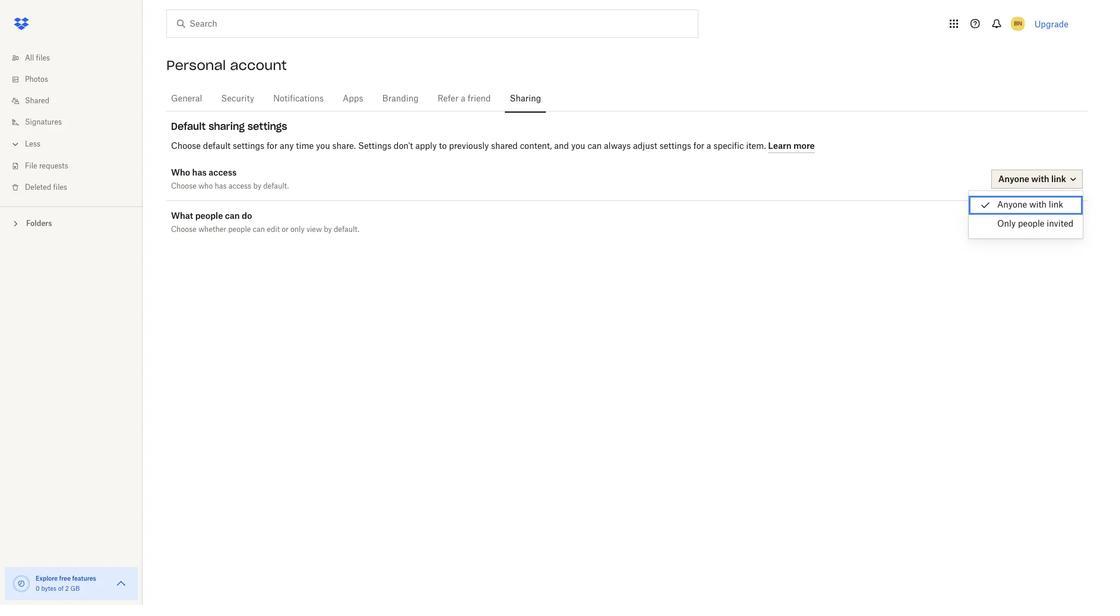 Task type: locate. For each thing, give the bounding box(es) containing it.
of
[[58, 587, 64, 593]]

who
[[171, 168, 190, 178]]

1 vertical spatial choose
[[171, 183, 197, 190]]

by inside what people can do choose whether people can edit or only view by default.
[[324, 226, 332, 233]]

people down do
[[228, 226, 251, 233]]

1 vertical spatial can
[[225, 211, 240, 221]]

by
[[253, 183, 261, 190], [324, 226, 332, 233]]

personal account
[[166, 57, 287, 74]]

2 you from the left
[[571, 142, 585, 151]]

refer
[[438, 95, 459, 103]]

0 horizontal spatial files
[[36, 55, 50, 62]]

choose
[[171, 142, 201, 151], [171, 183, 197, 190], [171, 226, 197, 233]]

link
[[1049, 201, 1063, 210]]

by up what people can do choose whether people can edit or only view by default. at top
[[253, 183, 261, 190]]

0 horizontal spatial you
[[316, 142, 330, 151]]

settings up any
[[248, 121, 287, 132]]

3 choose from the top
[[171, 226, 197, 233]]

1 vertical spatial a
[[707, 142, 711, 151]]

what
[[171, 211, 193, 221]]

has right "who"
[[215, 183, 227, 190]]

people
[[195, 211, 223, 221], [1018, 220, 1045, 229], [228, 226, 251, 233]]

default. up what people can do choose whether people can edit or only view by default. at top
[[263, 183, 289, 190]]

settings
[[358, 142, 391, 151]]

access up "who"
[[209, 168, 237, 178]]

upgrade
[[1035, 19, 1069, 29]]

tab list containing general
[[166, 83, 1088, 113]]

default
[[171, 121, 206, 132]]

security
[[221, 95, 254, 103]]

explore free features 0 bytes of 2 gb
[[36, 576, 96, 593]]

file requests link
[[10, 156, 143, 177]]

tab list
[[166, 83, 1088, 113]]

a inside tab
[[461, 95, 465, 103]]

0 vertical spatial by
[[253, 183, 261, 190]]

personal
[[166, 57, 226, 74]]

notifications tab
[[269, 85, 328, 113]]

general tab
[[166, 85, 207, 113]]

refer a friend tab
[[433, 85, 496, 113]]

0 vertical spatial choose
[[171, 142, 201, 151]]

2 vertical spatial choose
[[171, 226, 197, 233]]

1 horizontal spatial by
[[324, 226, 332, 233]]

0 vertical spatial can
[[588, 142, 602, 151]]

list containing all files
[[0, 40, 143, 207]]

settings
[[248, 121, 287, 132], [233, 142, 264, 151], [660, 142, 691, 151]]

1 horizontal spatial default.
[[334, 226, 359, 233]]

bytes
[[41, 587, 56, 593]]

all files link
[[10, 48, 143, 69]]

access up do
[[229, 183, 251, 190]]

don't
[[394, 142, 413, 151]]

less
[[25, 141, 40, 148]]

0 horizontal spatial has
[[192, 168, 207, 178]]

0 horizontal spatial can
[[225, 211, 240, 221]]

anyone with link
[[997, 201, 1063, 210]]

0 vertical spatial default.
[[263, 183, 289, 190]]

2 vertical spatial can
[[253, 226, 265, 233]]

anyone with link radio item
[[969, 196, 1083, 215]]

0 horizontal spatial by
[[253, 183, 261, 190]]

1 vertical spatial has
[[215, 183, 227, 190]]

a left specific
[[707, 142, 711, 151]]

shared
[[25, 97, 49, 105]]

choose down what
[[171, 226, 197, 233]]

1 vertical spatial access
[[229, 183, 251, 190]]

a right refer
[[461, 95, 465, 103]]

0 horizontal spatial people
[[195, 211, 223, 221]]

default. right view on the left
[[334, 226, 359, 233]]

a
[[461, 95, 465, 103], [707, 142, 711, 151]]

upgrade link
[[1035, 19, 1069, 29]]

1 horizontal spatial you
[[571, 142, 585, 151]]

can
[[588, 142, 602, 151], [225, 211, 240, 221], [253, 226, 265, 233]]

2 choose from the top
[[171, 183, 197, 190]]

only people invited
[[997, 220, 1073, 229]]

for
[[267, 142, 278, 151], [693, 142, 704, 151]]

for left any
[[267, 142, 278, 151]]

2 horizontal spatial can
[[588, 142, 602, 151]]

1 horizontal spatial has
[[215, 183, 227, 190]]

0 vertical spatial files
[[36, 55, 50, 62]]

item.
[[746, 142, 766, 151]]

choose down who
[[171, 183, 197, 190]]

1 vertical spatial default.
[[334, 226, 359, 233]]

1 horizontal spatial files
[[53, 184, 67, 191]]

has up "who"
[[192, 168, 207, 178]]

default.
[[263, 183, 289, 190], [334, 226, 359, 233]]

sharing tab
[[505, 85, 546, 113]]

by right view on the left
[[324, 226, 332, 233]]

0 horizontal spatial default.
[[263, 183, 289, 190]]

1 choose from the top
[[171, 142, 201, 151]]

sharing
[[510, 95, 541, 103]]

default sharing settings
[[171, 121, 287, 132]]

files right deleted
[[53, 184, 67, 191]]

choose down default
[[171, 142, 201, 151]]

with
[[1029, 201, 1047, 210]]

you right and
[[571, 142, 585, 151]]

settings down default sharing settings
[[233, 142, 264, 151]]

adjust
[[633, 142, 657, 151]]

1 vertical spatial files
[[53, 184, 67, 191]]

friend
[[468, 95, 491, 103]]

files for all files
[[36, 55, 50, 62]]

can left "edit"
[[253, 226, 265, 233]]

access
[[209, 168, 237, 178], [229, 183, 251, 190]]

1 horizontal spatial for
[[693, 142, 704, 151]]

1 for from the left
[[267, 142, 278, 151]]

0 vertical spatial a
[[461, 95, 465, 103]]

you right 'time'
[[316, 142, 330, 151]]

0 horizontal spatial a
[[461, 95, 465, 103]]

2 horizontal spatial people
[[1018, 220, 1045, 229]]

can left the always
[[588, 142, 602, 151]]

people for what
[[195, 211, 223, 221]]

2 for from the left
[[693, 142, 704, 151]]

1 horizontal spatial a
[[707, 142, 711, 151]]

notifications
[[273, 95, 324, 103]]

for left specific
[[693, 142, 704, 151]]

share.
[[332, 142, 356, 151]]

1 vertical spatial by
[[324, 226, 332, 233]]

files right all
[[36, 55, 50, 62]]

list
[[0, 40, 143, 207]]

0 horizontal spatial for
[[267, 142, 278, 151]]

people up whether in the left of the page
[[195, 211, 223, 221]]

apply
[[415, 142, 437, 151]]

can left do
[[225, 211, 240, 221]]

photos link
[[10, 69, 143, 90]]

features
[[72, 576, 96, 583]]

default
[[203, 142, 231, 151]]

any
[[280, 142, 294, 151]]

by inside 'who has access choose who has access by default.'
[[253, 183, 261, 190]]

people down anyone with link
[[1018, 220, 1045, 229]]

default. inside what people can do choose whether people can edit or only view by default.
[[334, 226, 359, 233]]

files
[[36, 55, 50, 62], [53, 184, 67, 191]]

account
[[230, 57, 287, 74]]

you
[[316, 142, 330, 151], [571, 142, 585, 151]]

choose inside what people can do choose whether people can edit or only view by default.
[[171, 226, 197, 233]]

deleted files link
[[10, 177, 143, 198]]

has
[[192, 168, 207, 178], [215, 183, 227, 190]]

quota usage element
[[12, 575, 31, 594]]

what people can do choose whether people can edit or only view by default.
[[171, 211, 359, 233]]

explore
[[36, 576, 58, 583]]

dropbox image
[[10, 12, 33, 36]]

folders
[[26, 219, 52, 228]]



Task type: vqa. For each thing, say whether or not it's contained in the screenshot.
files related to Deleted files
yes



Task type: describe. For each thing, give the bounding box(es) containing it.
requests
[[39, 163, 68, 170]]

general
[[171, 95, 202, 103]]

to
[[439, 142, 447, 151]]

deleted files
[[25, 184, 67, 191]]

do
[[242, 211, 252, 221]]

previously
[[449, 142, 489, 151]]

all files
[[25, 55, 50, 62]]

settings right adjust at the right top
[[660, 142, 691, 151]]

0
[[36, 587, 40, 593]]

1 you from the left
[[316, 142, 330, 151]]

people for only
[[1018, 220, 1045, 229]]

whether
[[198, 226, 226, 233]]

files for deleted files
[[53, 184, 67, 191]]

only
[[290, 226, 304, 233]]

shared
[[491, 142, 518, 151]]

1 horizontal spatial can
[[253, 226, 265, 233]]

less image
[[10, 138, 21, 150]]

gb
[[70, 587, 80, 593]]

invited
[[1047, 220, 1073, 229]]

signatures
[[25, 119, 62, 126]]

apps
[[343, 95, 363, 103]]

1 horizontal spatial people
[[228, 226, 251, 233]]

content,
[[520, 142, 552, 151]]

shared link
[[10, 90, 143, 112]]

0 vertical spatial access
[[209, 168, 237, 178]]

security tab
[[216, 85, 259, 113]]

2
[[65, 587, 69, 593]]

deleted
[[25, 184, 51, 191]]

edit
[[267, 226, 280, 233]]

refer a friend
[[438, 95, 491, 103]]

signatures link
[[10, 112, 143, 133]]

apps tab
[[338, 85, 368, 113]]

choose default settings for any time you share. settings don't apply to previously shared content, and you can always adjust settings for a specific item.
[[171, 142, 768, 151]]

specific
[[713, 142, 744, 151]]

only
[[997, 220, 1016, 229]]

settings for sharing
[[248, 121, 287, 132]]

sharing
[[209, 121, 245, 132]]

folders button
[[0, 214, 143, 232]]

all
[[25, 55, 34, 62]]

file requests
[[25, 163, 68, 170]]

always
[[604, 142, 631, 151]]

branding tab
[[377, 85, 423, 113]]

default. inside 'who has access choose who has access by default.'
[[263, 183, 289, 190]]

and
[[554, 142, 569, 151]]

time
[[296, 142, 314, 151]]

0 vertical spatial has
[[192, 168, 207, 178]]

choose inside 'who has access choose who has access by default.'
[[171, 183, 197, 190]]

file
[[25, 163, 37, 170]]

branding
[[382, 95, 419, 103]]

view
[[306, 226, 322, 233]]

settings for default
[[233, 142, 264, 151]]

or
[[282, 226, 289, 233]]

free
[[59, 576, 71, 583]]

anyone
[[997, 201, 1027, 210]]

who
[[198, 183, 213, 190]]

who has access choose who has access by default.
[[171, 168, 289, 190]]

photos
[[25, 76, 48, 83]]



